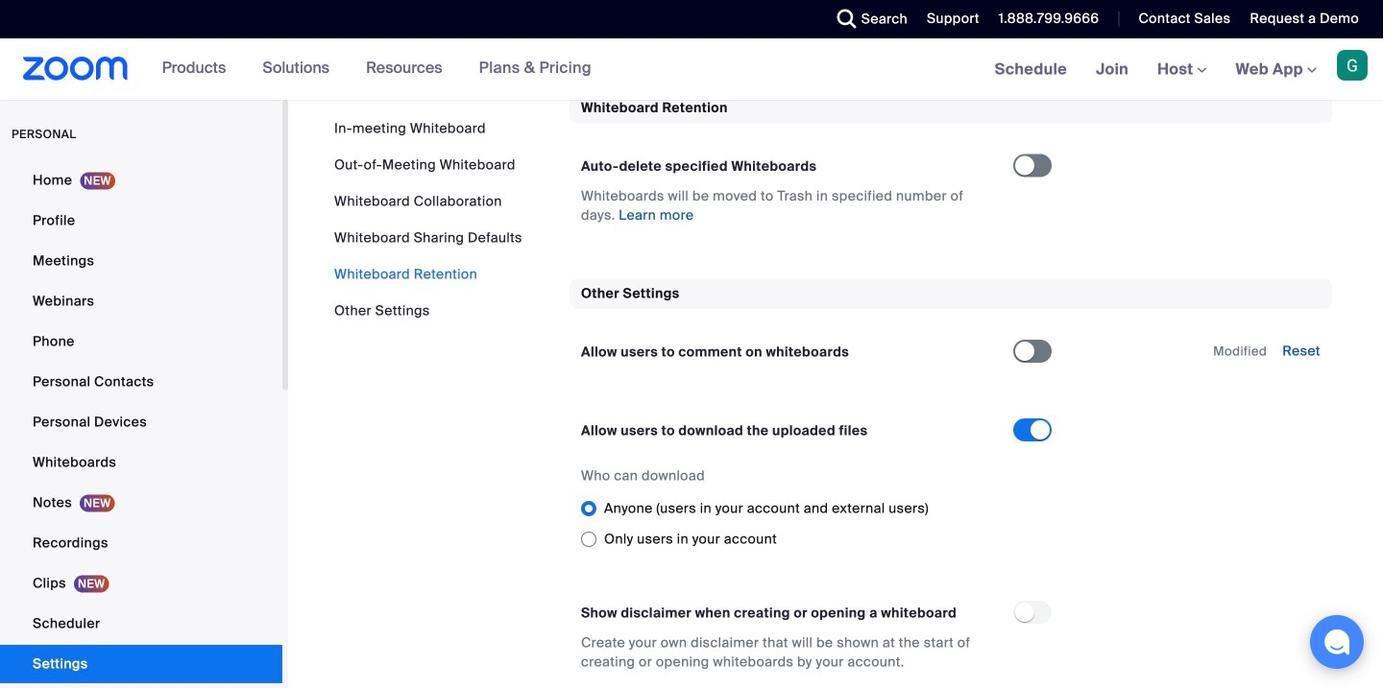 Task type: locate. For each thing, give the bounding box(es) containing it.
option group inside "other settings" element
[[581, 494, 1067, 555]]

personal menu menu
[[0, 161, 282, 689]]

product information navigation
[[128, 38, 606, 100]]

meetings navigation
[[981, 38, 1383, 101]]

other settings element
[[570, 279, 1333, 689]]

profile picture image
[[1337, 50, 1368, 81]]

banner
[[0, 38, 1383, 101]]

menu bar
[[334, 119, 522, 321]]

option group
[[581, 494, 1067, 555]]



Task type: describe. For each thing, give the bounding box(es) containing it.
zoom logo image
[[23, 57, 128, 81]]

whiteboard retention element
[[570, 93, 1333, 248]]

open chat image
[[1324, 629, 1351, 656]]



Task type: vqa. For each thing, say whether or not it's contained in the screenshot.
Product Information navigation
yes



